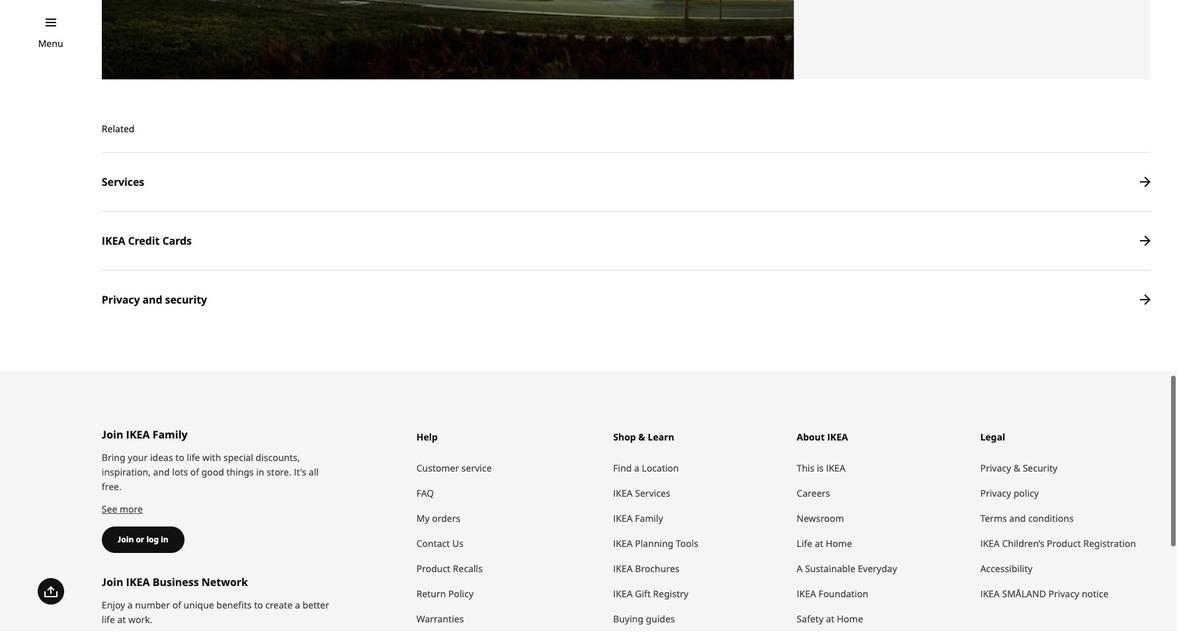 Task type: vqa. For each thing, say whether or not it's contained in the screenshot.
service
yes



Task type: locate. For each thing, give the bounding box(es) containing it.
home up a sustainable everyday
[[826, 537, 853, 550]]

1 vertical spatial of
[[172, 599, 181, 611]]

0 vertical spatial life
[[187, 451, 200, 464]]

to inside bring your ideas to life with special discounts, inspiration, and lots of good things in store. it's all free.
[[176, 451, 184, 464]]

service
[[462, 462, 492, 474]]

privacy policy link
[[981, 481, 1151, 506]]

see
[[102, 503, 117, 515]]

0 horizontal spatial in
[[161, 534, 169, 545]]

join ikea business network
[[102, 575, 248, 589]]

buying guides
[[614, 613, 675, 625]]

at right life
[[815, 537, 824, 550]]

and right terms
[[1010, 512, 1027, 525]]

life left with
[[187, 451, 200, 464]]

0 horizontal spatial life
[[102, 613, 115, 626]]

2 vertical spatial and
[[1010, 512, 1027, 525]]

good
[[202, 466, 224, 478]]

1 horizontal spatial family
[[635, 512, 664, 525]]

safety at home link
[[797, 607, 968, 631]]

1 horizontal spatial a
[[295, 599, 300, 611]]

1 vertical spatial life
[[102, 613, 115, 626]]

join or log in button
[[102, 527, 184, 553]]

0 vertical spatial services
[[102, 175, 144, 189]]

ikea down ikea services
[[614, 512, 633, 525]]

privacy for privacy and security
[[102, 292, 140, 307]]

in left store.
[[256, 466, 264, 478]]

business
[[153, 575, 199, 589]]

ikea services
[[614, 487, 671, 499]]

benefits
[[217, 599, 252, 611]]

privacy and security link
[[102, 270, 1159, 329]]

0 vertical spatial and
[[143, 292, 162, 307]]

security
[[1023, 462, 1058, 474]]

in
[[256, 466, 264, 478], [161, 534, 169, 545]]

return policy link
[[417, 582, 600, 607]]

a right find
[[635, 462, 640, 474]]

1 vertical spatial in
[[161, 534, 169, 545]]

careers
[[797, 487, 831, 499]]

ikea left gift
[[614, 587, 633, 600]]

at inside enjoy a number of unique benefits to create a better life at work.
[[117, 613, 126, 626]]

life inside bring your ideas to life with special discounts, inspiration, and lots of good things in store. it's all free.
[[187, 451, 200, 464]]

product recalls link
[[417, 556, 600, 582]]

1 horizontal spatial at
[[815, 537, 824, 550]]

product down the 'contact'
[[417, 562, 451, 575]]

join up bring
[[102, 427, 123, 442]]

and left security
[[143, 292, 162, 307]]

0 vertical spatial join
[[102, 427, 123, 442]]

0 vertical spatial family
[[153, 427, 188, 442]]

services link
[[102, 152, 1159, 211]]

0 vertical spatial of
[[190, 466, 199, 478]]

0 horizontal spatial a
[[128, 599, 133, 611]]

ikea left credit
[[102, 234, 125, 248]]

ikea brochures link
[[614, 556, 784, 582]]

0 horizontal spatial at
[[117, 613, 126, 626]]

services
[[102, 175, 144, 189], [635, 487, 671, 499]]

and for privacy
[[143, 292, 162, 307]]

2 horizontal spatial a
[[635, 462, 640, 474]]

us
[[453, 537, 464, 550]]

join for join or log in
[[118, 534, 134, 545]]

unique
[[184, 599, 214, 611]]

ikea down find
[[614, 487, 633, 499]]

faq
[[417, 487, 434, 499]]

privacy up terms
[[981, 487, 1012, 499]]

ikea credit cards
[[102, 234, 192, 248]]

and down the ideas
[[153, 466, 170, 478]]

1 horizontal spatial in
[[256, 466, 264, 478]]

and for terms
[[1010, 512, 1027, 525]]

ikea brochures
[[614, 562, 680, 575]]

at for safety
[[826, 613, 835, 625]]

ikea for ikea services
[[614, 487, 633, 499]]

0 horizontal spatial product
[[417, 562, 451, 575]]

ikea for ikea family
[[614, 512, 633, 525]]

ikea
[[102, 234, 125, 248], [126, 427, 150, 442], [827, 462, 846, 474], [614, 487, 633, 499], [614, 512, 633, 525], [614, 537, 633, 550], [981, 537, 1000, 550], [614, 562, 633, 575], [126, 575, 150, 589], [614, 587, 633, 600], [797, 587, 817, 600], [981, 587, 1000, 600]]

to
[[176, 451, 184, 464], [254, 599, 263, 611]]

a right enjoy
[[128, 599, 133, 611]]

menu
[[38, 37, 63, 50]]

related
[[102, 122, 135, 135]]

ikea up safety
[[797, 587, 817, 600]]

ikea down ikea family
[[614, 537, 633, 550]]

at down enjoy
[[117, 613, 126, 626]]

to left 'create'
[[254, 599, 263, 611]]

at right safety
[[826, 613, 835, 625]]

ikea for ikea småland privacy notice
[[981, 587, 1000, 600]]

services down find a location
[[635, 487, 671, 499]]

everyday
[[858, 562, 898, 575]]

product down terms and conditions 'link'
[[1047, 537, 1082, 550]]

1 vertical spatial home
[[837, 613, 864, 625]]

privacy inside privacy and security link
[[102, 292, 140, 307]]

family up the ideas
[[153, 427, 188, 442]]

things
[[227, 466, 254, 478]]

of left unique
[[172, 599, 181, 611]]

more
[[120, 503, 143, 515]]

home
[[826, 537, 853, 550], [837, 613, 864, 625]]

at
[[815, 537, 824, 550], [826, 613, 835, 625], [117, 613, 126, 626]]

ikea left brochures
[[614, 562, 633, 575]]

in right log
[[161, 534, 169, 545]]

family up planning
[[635, 512, 664, 525]]

policy
[[1014, 487, 1039, 499]]

life down enjoy
[[102, 613, 115, 626]]

ikea down terms
[[981, 537, 1000, 550]]

find
[[614, 462, 632, 474]]

privacy left &
[[981, 462, 1012, 474]]

2 vertical spatial join
[[102, 575, 123, 589]]

planning
[[635, 537, 674, 550]]

1 horizontal spatial life
[[187, 451, 200, 464]]

småland
[[1003, 587, 1047, 600]]

life
[[187, 451, 200, 464], [102, 613, 115, 626]]

store.
[[267, 466, 292, 478]]

ikea for ikea credit cards
[[102, 234, 125, 248]]

create
[[266, 599, 293, 611]]

1 vertical spatial to
[[254, 599, 263, 611]]

of inside bring your ideas to life with special discounts, inspiration, and lots of good things in store. it's all free.
[[190, 466, 199, 478]]

sustainable
[[806, 562, 856, 575]]

better
[[303, 599, 329, 611]]

1 vertical spatial family
[[635, 512, 664, 525]]

a for find
[[635, 462, 640, 474]]

0 horizontal spatial family
[[153, 427, 188, 442]]

newsroom link
[[797, 506, 968, 531]]

product
[[1047, 537, 1082, 550], [417, 562, 451, 575]]

registration
[[1084, 537, 1137, 550]]

0 vertical spatial product
[[1047, 537, 1082, 550]]

0 horizontal spatial to
[[176, 451, 184, 464]]

join up enjoy
[[102, 575, 123, 589]]

this is ikea link
[[797, 456, 968, 481]]

of right lots at the bottom of page
[[190, 466, 199, 478]]

in inside bring your ideas to life with special discounts, inspiration, and lots of good things in store. it's all free.
[[256, 466, 264, 478]]

1 vertical spatial services
[[635, 487, 671, 499]]

&
[[1014, 462, 1021, 474]]

1 horizontal spatial services
[[635, 487, 671, 499]]

gift
[[635, 587, 651, 600]]

a
[[797, 562, 803, 575]]

privacy down accessibility link
[[1049, 587, 1080, 600]]

privacy
[[102, 292, 140, 307], [981, 462, 1012, 474], [981, 487, 1012, 499], [1049, 587, 1080, 600]]

enjoy a number of unique benefits to create a better life at work.
[[102, 599, 329, 626]]

policy
[[449, 587, 474, 600]]

with
[[202, 451, 221, 464]]

ikea up your
[[126, 427, 150, 442]]

a
[[635, 462, 640, 474], [128, 599, 133, 611], [295, 599, 300, 611]]

1 vertical spatial join
[[118, 534, 134, 545]]

join left or
[[118, 534, 134, 545]]

1 horizontal spatial of
[[190, 466, 199, 478]]

1 horizontal spatial to
[[254, 599, 263, 611]]

find a location link
[[614, 456, 784, 481]]

a left better
[[295, 599, 300, 611]]

services down related
[[102, 175, 144, 189]]

2 horizontal spatial at
[[826, 613, 835, 625]]

of
[[190, 466, 199, 478], [172, 599, 181, 611]]

1 vertical spatial and
[[153, 466, 170, 478]]

buying
[[614, 613, 644, 625]]

home for safety at home
[[837, 613, 864, 625]]

privacy inside privacy policy link
[[981, 487, 1012, 499]]

to inside enjoy a number of unique benefits to create a better life at work.
[[254, 599, 263, 611]]

see more
[[102, 503, 143, 515]]

home down the foundation
[[837, 613, 864, 625]]

foundation
[[819, 587, 869, 600]]

privacy inside privacy & security "link"
[[981, 462, 1012, 474]]

join for join ikea family
[[102, 427, 123, 442]]

0 vertical spatial in
[[256, 466, 264, 478]]

0 vertical spatial home
[[826, 537, 853, 550]]

1 horizontal spatial product
[[1047, 537, 1082, 550]]

menu button
[[38, 36, 63, 51]]

0 vertical spatial to
[[176, 451, 184, 464]]

ikea for ikea children's product registration
[[981, 537, 1000, 550]]

all
[[309, 466, 319, 478]]

0 horizontal spatial of
[[172, 599, 181, 611]]

life
[[797, 537, 813, 550]]

buying guides link
[[614, 607, 784, 631]]

conditions
[[1029, 512, 1074, 525]]

my orders
[[417, 512, 461, 525]]

to up lots at the bottom of page
[[176, 451, 184, 464]]

join inside button
[[118, 534, 134, 545]]

and inside 'link'
[[1010, 512, 1027, 525]]

terms
[[981, 512, 1008, 525]]

privacy down credit
[[102, 292, 140, 307]]

privacy & security
[[981, 462, 1058, 474]]

ikea down accessibility at the right
[[981, 587, 1000, 600]]

privacy and security
[[102, 292, 207, 307]]

1 vertical spatial product
[[417, 562, 451, 575]]

family
[[153, 427, 188, 442], [635, 512, 664, 525]]

safety
[[797, 613, 824, 625]]

find an ikea near you image
[[102, 0, 794, 79]]

life inside enjoy a number of unique benefits to create a better life at work.
[[102, 613, 115, 626]]

product recalls
[[417, 562, 483, 575]]



Task type: describe. For each thing, give the bounding box(es) containing it.
ikea family
[[614, 512, 664, 525]]

ikea credit cards link
[[102, 211, 1159, 270]]

safety at home
[[797, 613, 864, 625]]

ikea gift registry
[[614, 587, 689, 600]]

0 horizontal spatial services
[[102, 175, 144, 189]]

privacy for privacy policy
[[981, 487, 1012, 499]]

find a location
[[614, 462, 679, 474]]

ikea gift registry link
[[614, 582, 784, 607]]

bring your ideas to life with special discounts, inspiration, and lots of good things in store. it's all free.
[[102, 451, 319, 493]]

and inside bring your ideas to life with special discounts, inspiration, and lots of good things in store. it's all free.
[[153, 466, 170, 478]]

warranties
[[417, 613, 464, 625]]

return
[[417, 587, 446, 600]]

a sustainable everyday
[[797, 562, 898, 575]]

contact us link
[[417, 531, 600, 556]]

it's
[[294, 466, 306, 478]]

customer service
[[417, 462, 492, 474]]

ikea for ikea foundation
[[797, 587, 817, 600]]

ikea children's product registration link
[[981, 531, 1151, 556]]

contact us
[[417, 537, 464, 550]]

free.
[[102, 480, 122, 493]]

network
[[202, 575, 248, 589]]

ikea services link
[[614, 481, 784, 506]]

this is ikea
[[797, 462, 846, 474]]

ikea right is
[[827, 462, 846, 474]]

privacy for privacy & security
[[981, 462, 1012, 474]]

join or log in
[[118, 534, 169, 545]]

my
[[417, 512, 430, 525]]

ikea for ikea planning tools
[[614, 537, 633, 550]]

enjoy
[[102, 599, 125, 611]]

contact
[[417, 537, 450, 550]]

cards
[[162, 234, 192, 248]]

customer service link
[[417, 456, 600, 481]]

ideas
[[150, 451, 173, 464]]

ikea for ikea gift registry
[[614, 587, 633, 600]]

guides
[[646, 613, 675, 625]]

customer
[[417, 462, 459, 474]]

privacy inside the ikea småland privacy notice link
[[1049, 587, 1080, 600]]

or
[[136, 534, 144, 545]]

security
[[165, 292, 207, 307]]

join for join ikea business network
[[102, 575, 123, 589]]

number
[[135, 599, 170, 611]]

at for life
[[815, 537, 824, 550]]

ikea foundation
[[797, 587, 869, 600]]

location
[[642, 462, 679, 474]]

is
[[817, 462, 824, 474]]

recalls
[[453, 562, 483, 575]]

terms and conditions link
[[981, 506, 1151, 531]]

my orders link
[[417, 506, 600, 531]]

return policy
[[417, 587, 474, 600]]

newsroom
[[797, 512, 845, 525]]

ikea småland privacy notice link
[[981, 582, 1151, 607]]

ikea up number
[[126, 575, 150, 589]]

ikea planning tools link
[[614, 531, 784, 556]]

see more link
[[102, 503, 143, 515]]

brochures
[[635, 562, 680, 575]]

accessibility
[[981, 562, 1033, 575]]

ikea family link
[[614, 506, 784, 531]]

ikea foundation link
[[797, 582, 968, 607]]

a for enjoy
[[128, 599, 133, 611]]

of inside enjoy a number of unique benefits to create a better life at work.
[[172, 599, 181, 611]]

orders
[[432, 512, 461, 525]]

privacy & security link
[[981, 456, 1151, 481]]

credit
[[128, 234, 160, 248]]

in inside button
[[161, 534, 169, 545]]

special
[[224, 451, 253, 464]]

ikea for ikea brochures
[[614, 562, 633, 575]]

ikea småland privacy notice
[[981, 587, 1109, 600]]

home for life at home
[[826, 537, 853, 550]]

log
[[146, 534, 159, 545]]

bring
[[102, 451, 125, 464]]

a sustainable everyday link
[[797, 556, 968, 582]]

privacy policy
[[981, 487, 1039, 499]]

terms and conditions
[[981, 512, 1074, 525]]

life at home link
[[797, 531, 968, 556]]

warranties link
[[417, 607, 600, 631]]

ikea children's product registration
[[981, 537, 1137, 550]]

ikea planning tools
[[614, 537, 699, 550]]

discounts,
[[256, 451, 300, 464]]

faq link
[[417, 481, 600, 506]]

registry
[[653, 587, 689, 600]]

careers link
[[797, 481, 968, 506]]

life at home
[[797, 537, 853, 550]]

lots
[[172, 466, 188, 478]]



